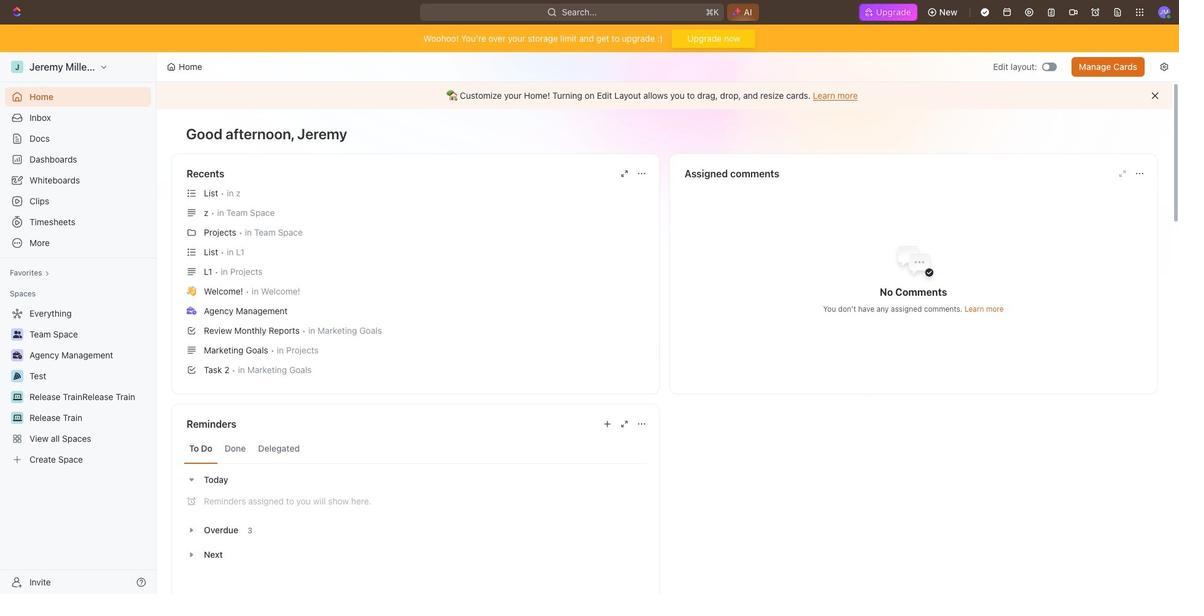 Task type: locate. For each thing, give the bounding box(es) containing it.
business time image
[[187, 307, 197, 315], [13, 352, 22, 359]]

tree inside sidebar navigation
[[5, 304, 151, 470]]

1 vertical spatial business time image
[[13, 352, 22, 359]]

laptop code image
[[13, 394, 22, 401], [13, 415, 22, 422]]

tab list
[[184, 434, 647, 464]]

1 vertical spatial laptop code image
[[13, 415, 22, 422]]

0 vertical spatial laptop code image
[[13, 394, 22, 401]]

1 horizontal spatial business time image
[[187, 307, 197, 315]]

2 laptop code image from the top
[[13, 415, 22, 422]]

0 vertical spatial business time image
[[187, 307, 197, 315]]

alert
[[157, 82, 1173, 109]]

tree
[[5, 304, 151, 470]]

0 horizontal spatial business time image
[[13, 352, 22, 359]]



Task type: vqa. For each thing, say whether or not it's contained in the screenshot.
the Yodoo - Brand Package
no



Task type: describe. For each thing, give the bounding box(es) containing it.
business time image inside tree
[[13, 352, 22, 359]]

pizza slice image
[[14, 373, 21, 380]]

jeremy miller's workspace, , element
[[11, 61, 23, 73]]

sidebar navigation
[[0, 52, 159, 595]]

user group image
[[13, 331, 22, 339]]

1 laptop code image from the top
[[13, 394, 22, 401]]



